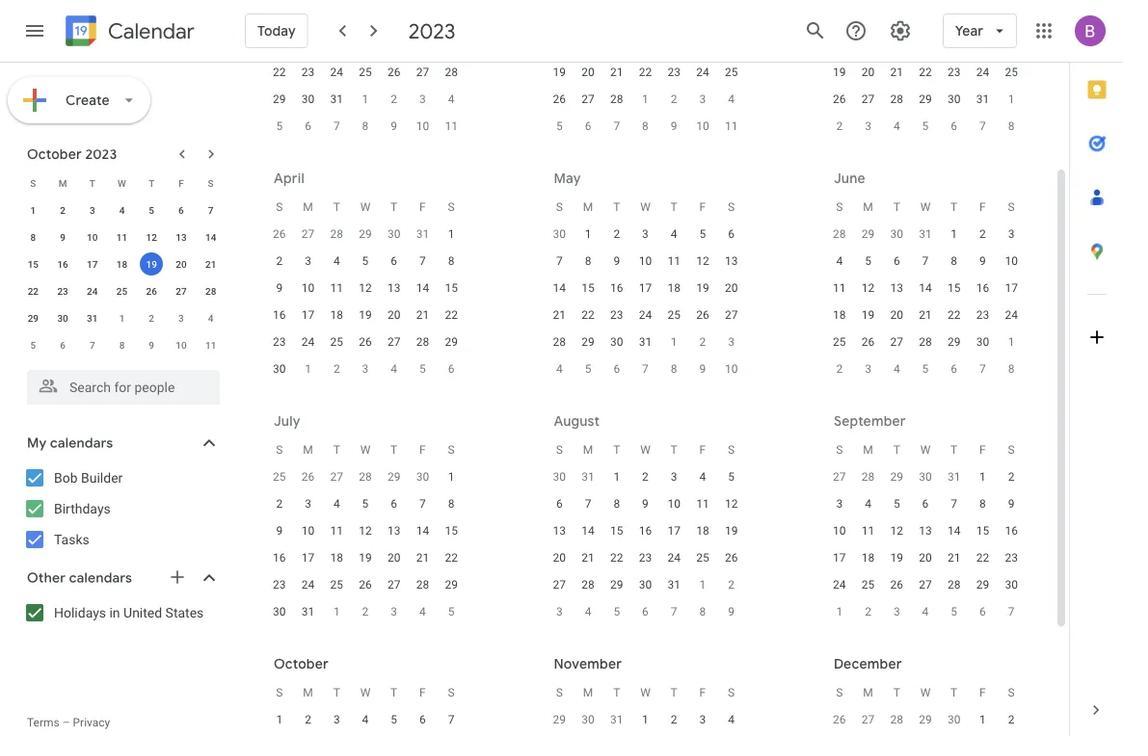 Task type: vqa. For each thing, say whether or not it's contained in the screenshot.
JULY 6 element
yes



Task type: locate. For each thing, give the bounding box(es) containing it.
2 inside december grid
[[1009, 714, 1015, 727]]

july 2 element
[[828, 358, 852, 381]]

22 inside the august grid
[[611, 552, 624, 565]]

27 up july 4 element
[[891, 336, 904, 349]]

19 for '19' element above the may 3 element
[[359, 309, 372, 322]]

26 left march 27 element
[[273, 228, 286, 241]]

19
[[553, 66, 566, 79], [833, 66, 846, 79], [146, 258, 157, 270], [697, 282, 710, 295], [359, 309, 372, 322], [862, 309, 875, 322], [725, 525, 738, 538], [359, 552, 372, 565], [891, 552, 904, 565]]

20 element
[[577, 61, 600, 84], [857, 61, 880, 84], [170, 253, 193, 276], [720, 277, 743, 300], [383, 304, 406, 327], [886, 304, 909, 327], [383, 547, 406, 570], [548, 547, 571, 570], [914, 547, 937, 570]]

12 for "12" 'element' within the june grid
[[862, 282, 875, 295]]

15 for 15 element on top of august 5 element
[[445, 525, 458, 538]]

15 inside "july" grid
[[445, 525, 458, 538]]

31 inside september grid
[[948, 471, 961, 484]]

15 for 15 element on top of september 5 element
[[611, 525, 624, 538]]

november 5 element
[[22, 334, 45, 357]]

30 inside december grid
[[948, 714, 961, 727]]

7
[[334, 120, 340, 133], [614, 120, 620, 133], [980, 120, 986, 133], [208, 204, 214, 216], [420, 255, 426, 268], [556, 255, 563, 268], [923, 255, 929, 268], [90, 340, 95, 351], [642, 363, 649, 376], [980, 363, 986, 376], [420, 498, 426, 511], [585, 498, 592, 511], [951, 498, 958, 511], [671, 606, 678, 619], [1009, 606, 1015, 619], [448, 714, 455, 727]]

21 element up may 5 element
[[411, 304, 434, 327]]

0 vertical spatial october
[[27, 146, 82, 163]]

16 inside the october 2023 grid
[[57, 258, 68, 270]]

22 for 22 element on top of may 6 element
[[445, 309, 458, 322]]

26 inside "may" grid
[[697, 309, 710, 322]]

31 for 31 "element" over june 7 element
[[639, 336, 652, 349]]

28
[[445, 66, 458, 79], [611, 93, 624, 106], [891, 93, 904, 106], [330, 228, 343, 241], [833, 228, 846, 241], [205, 285, 216, 297], [416, 336, 429, 349], [553, 336, 566, 349], [919, 336, 932, 349], [359, 471, 372, 484], [862, 471, 875, 484], [416, 579, 429, 592], [582, 579, 595, 592], [948, 579, 961, 592], [891, 714, 904, 727]]

25 inside "june 25" element
[[273, 471, 286, 484]]

september
[[834, 413, 906, 430]]

july 7 element
[[972, 358, 995, 381]]

april grid
[[265, 194, 466, 383]]

21 element down settings menu icon
[[886, 61, 909, 84]]

26 up the july 3 element on the right of page
[[862, 336, 875, 349]]

20
[[582, 66, 595, 79], [862, 66, 875, 79], [176, 258, 187, 270], [725, 282, 738, 295], [388, 309, 401, 322], [891, 309, 904, 322], [388, 552, 401, 565], [553, 552, 566, 565], [919, 552, 932, 565]]

29 inside "may" grid
[[582, 336, 595, 349]]

11 inside the june grid
[[833, 282, 846, 295]]

29 for the 29 "element" over september 5 element
[[611, 579, 624, 592]]

september 6 element
[[634, 601, 657, 624]]

october grid
[[265, 680, 466, 738]]

may 29 element
[[857, 223, 880, 246]]

november 30 element
[[943, 709, 966, 732]]

29 for 'october 29' element
[[553, 714, 566, 727]]

19 element
[[548, 61, 571, 84], [828, 61, 852, 84], [691, 277, 715, 300], [354, 304, 377, 327], [857, 304, 880, 327], [720, 520, 743, 543], [354, 547, 377, 570], [886, 547, 909, 570]]

12 element up 19, today element
[[140, 226, 163, 249]]

26 element up october 3 element
[[886, 574, 909, 597]]

12 element
[[140, 226, 163, 249], [691, 250, 715, 273], [354, 277, 377, 300], [857, 277, 880, 300], [720, 493, 743, 516], [354, 520, 377, 543], [886, 520, 909, 543]]

29 element up august 5 element
[[440, 574, 463, 597]]

w
[[118, 177, 126, 189], [360, 201, 371, 214], [641, 201, 651, 214], [921, 201, 931, 214], [360, 444, 371, 457], [641, 444, 651, 457], [921, 444, 931, 457], [360, 687, 371, 700], [641, 687, 651, 700], [921, 687, 931, 700]]

october 30 element
[[577, 709, 600, 732]]

23 inside "may" grid
[[611, 309, 624, 322]]

21 element up the october 5 element
[[943, 547, 966, 570]]

21 inside the october 2023 grid
[[205, 258, 216, 270]]

w for july
[[360, 444, 371, 457]]

m for june
[[864, 201, 874, 214]]

21 up august 4 element
[[416, 552, 429, 565]]

11 up november 1 element
[[117, 231, 127, 243]]

18 inside april grid
[[330, 309, 343, 322]]

4
[[448, 93, 455, 106], [728, 93, 735, 106], [894, 120, 900, 133], [119, 204, 125, 216], [671, 228, 678, 241], [334, 255, 340, 268], [837, 255, 843, 268], [208, 312, 214, 324], [391, 363, 397, 376], [556, 363, 563, 376], [894, 363, 900, 376], [700, 471, 706, 484], [334, 498, 340, 511], [865, 498, 872, 511], [420, 606, 426, 619], [585, 606, 592, 619], [923, 606, 929, 619], [362, 714, 369, 727], [728, 714, 735, 727]]

t
[[89, 177, 95, 189], [149, 177, 155, 189], [333, 201, 340, 214], [391, 201, 398, 214], [614, 201, 621, 214], [671, 201, 678, 214], [894, 201, 901, 214], [951, 201, 958, 214], [333, 444, 340, 457], [391, 444, 398, 457], [614, 444, 621, 457], [671, 444, 678, 457], [894, 444, 901, 457], [951, 444, 958, 457], [333, 687, 340, 700], [391, 687, 398, 700], [614, 687, 621, 700], [671, 687, 678, 700], [894, 687, 901, 700], [951, 687, 958, 700]]

11 for march 11 element
[[725, 120, 738, 133]]

27 right march 26 element
[[302, 228, 315, 241]]

11
[[445, 120, 458, 133], [725, 120, 738, 133], [117, 231, 127, 243], [668, 255, 681, 268], [330, 282, 343, 295], [833, 282, 846, 295], [205, 340, 216, 351], [697, 498, 710, 511], [330, 525, 343, 538], [862, 525, 875, 538]]

25 for 25 element above september 1 element
[[697, 552, 710, 565]]

row group for september grid
[[826, 464, 1026, 626]]

may 4 element
[[383, 358, 406, 381]]

15 for 15 element over october 6 element
[[977, 525, 990, 538]]

12 up 19, today element
[[146, 231, 157, 243]]

june 27 element
[[325, 466, 348, 489]]

30 element up the july 7 element
[[972, 331, 995, 354]]

31
[[330, 93, 343, 106], [977, 93, 990, 106], [416, 228, 429, 241], [919, 228, 932, 241], [87, 312, 98, 324], [639, 336, 652, 349], [582, 471, 595, 484], [948, 471, 961, 484], [668, 579, 681, 592], [302, 606, 315, 619], [611, 714, 624, 727]]

15
[[28, 258, 39, 270], [445, 282, 458, 295], [582, 282, 595, 295], [948, 282, 961, 295], [445, 525, 458, 538], [611, 525, 624, 538], [977, 525, 990, 538]]

august 3 element
[[383, 601, 406, 624]]

28 element up may 5 element
[[411, 331, 434, 354]]

october
[[27, 146, 82, 163], [274, 656, 329, 673]]

calendars
[[50, 435, 113, 452], [69, 570, 132, 587]]

22 up may 6 element
[[445, 309, 458, 322]]

14 element
[[199, 226, 222, 249], [411, 277, 434, 300], [548, 277, 571, 300], [914, 277, 937, 300], [411, 520, 434, 543], [577, 520, 600, 543], [943, 520, 966, 543]]

17 inside "may" grid
[[639, 282, 652, 295]]

w for december
[[921, 687, 931, 700]]

15 element up november 5 element
[[22, 253, 45, 276]]

21 element
[[605, 61, 629, 84], [886, 61, 909, 84], [199, 253, 222, 276], [411, 304, 434, 327], [548, 304, 571, 327], [914, 304, 937, 327], [411, 547, 434, 570], [577, 547, 600, 570], [943, 547, 966, 570]]

26 element up november 2 element
[[140, 280, 163, 303]]

30 right november 29 element
[[948, 714, 961, 727]]

12 element inside september grid
[[886, 520, 909, 543]]

june 30 element
[[411, 466, 434, 489]]

privacy
[[73, 717, 110, 730]]

may 5 element
[[411, 358, 434, 381]]

29 element up april 5 element
[[914, 88, 937, 111]]

21 inside "may" grid
[[553, 309, 566, 322]]

f for may
[[700, 201, 706, 214]]

19 up the may 3 element
[[359, 309, 372, 322]]

21 for 21 element on top of the july 5 element
[[919, 309, 932, 322]]

m inside the october 2023 grid
[[59, 177, 67, 189]]

1 vertical spatial october
[[274, 656, 329, 673]]

31 inside the october 2023 grid
[[87, 312, 98, 324]]

14
[[205, 231, 216, 243], [416, 282, 429, 295], [553, 282, 566, 295], [919, 282, 932, 295], [416, 525, 429, 538], [582, 525, 595, 538], [948, 525, 961, 538]]

19 for '19' element above august 2 element
[[359, 552, 372, 565]]

18
[[117, 258, 127, 270], [668, 282, 681, 295], [330, 309, 343, 322], [833, 309, 846, 322], [697, 525, 710, 538], [330, 552, 343, 565], [862, 552, 875, 565]]

25 element
[[354, 61, 377, 84], [720, 61, 743, 84], [1000, 61, 1023, 84], [110, 280, 134, 303], [663, 304, 686, 327], [325, 331, 348, 354], [828, 331, 852, 354], [691, 547, 715, 570], [325, 574, 348, 597], [857, 574, 880, 597]]

m inside april grid
[[303, 201, 313, 214]]

october 5 element
[[943, 601, 966, 624]]

16
[[57, 258, 68, 270], [611, 282, 624, 295], [977, 282, 990, 295], [273, 309, 286, 322], [639, 525, 652, 538], [1005, 525, 1018, 538], [273, 552, 286, 565]]

19 inside cell
[[146, 258, 157, 270]]

27
[[416, 66, 429, 79], [582, 93, 595, 106], [862, 93, 875, 106], [302, 228, 315, 241], [176, 285, 187, 297], [725, 309, 738, 322], [388, 336, 401, 349], [891, 336, 904, 349], [330, 471, 343, 484], [833, 471, 846, 484], [388, 579, 401, 592], [553, 579, 566, 592], [919, 579, 932, 592], [862, 714, 875, 727]]

23
[[302, 66, 315, 79], [668, 66, 681, 79], [948, 66, 961, 79], [57, 285, 68, 297], [611, 309, 624, 322], [977, 309, 990, 322], [273, 336, 286, 349], [639, 552, 652, 565], [1005, 552, 1018, 565], [273, 579, 286, 592]]

june 8 element
[[663, 358, 686, 381]]

19 up the june 2 element
[[697, 282, 710, 295]]

29 inside the october 2023 grid
[[28, 312, 39, 324]]

25 for 25 element above july 2 element
[[833, 336, 846, 349]]

june 26 element
[[297, 466, 320, 489]]

15 inside "may" grid
[[582, 282, 595, 295]]

21 up november 4 element
[[205, 258, 216, 270]]

26 up october 3 element
[[891, 579, 904, 592]]

11 for "11" element over september 1 element
[[697, 498, 710, 511]]

october 31 element
[[605, 709, 629, 732]]

april 4 element
[[886, 115, 909, 138]]

30 up october 7 element
[[1005, 579, 1018, 592]]

september 9 element
[[720, 601, 743, 624]]

1
[[362, 93, 369, 106], [642, 93, 649, 106], [1009, 93, 1015, 106], [30, 204, 36, 216], [448, 228, 455, 241], [585, 228, 592, 241], [951, 228, 958, 241], [119, 312, 125, 324], [671, 336, 678, 349], [1009, 336, 1015, 349], [305, 363, 311, 376], [448, 471, 455, 484], [614, 471, 620, 484], [980, 471, 986, 484], [700, 579, 706, 592], [334, 606, 340, 619], [837, 606, 843, 619], [276, 714, 283, 727], [642, 714, 649, 727], [980, 714, 986, 727]]

24
[[330, 66, 343, 79], [697, 66, 710, 79], [977, 66, 990, 79], [87, 285, 98, 297], [639, 309, 652, 322], [1005, 309, 1018, 322], [302, 336, 315, 349], [668, 552, 681, 565], [302, 579, 315, 592], [833, 579, 846, 592]]

30 inside the october 2023 grid
[[57, 312, 68, 324]]

31 inside "july" grid
[[302, 606, 315, 619]]

11 for "11" element under march 28 element
[[330, 282, 343, 295]]

19 inside april grid
[[359, 309, 372, 322]]

18 up may 2 element
[[330, 309, 343, 322]]

row group containing 1
[[18, 197, 226, 359]]

28 up june 4 element
[[553, 336, 566, 349]]

25 for 25 element above april 1 element
[[1005, 66, 1018, 79]]

19 inside the august grid
[[725, 525, 738, 538]]

30 left july 31 element
[[553, 471, 566, 484]]

f inside the june grid
[[980, 201, 986, 214]]

15 for 15 element over 'july 6' element
[[948, 282, 961, 295]]

28 inside march 28 element
[[330, 228, 343, 241]]

13 element inside september grid
[[914, 520, 937, 543]]

row containing 21
[[545, 302, 746, 329]]

13 inside april grid
[[388, 282, 401, 295]]

0 horizontal spatial october
[[27, 146, 82, 163]]

my calendars
[[27, 435, 113, 452]]

june
[[834, 170, 866, 187]]

create
[[66, 92, 110, 109]]

june 9 element
[[691, 358, 715, 381]]

5
[[276, 120, 283, 133], [556, 120, 563, 133], [923, 120, 929, 133], [149, 204, 154, 216], [700, 228, 706, 241], [362, 255, 369, 268], [865, 255, 872, 268], [30, 340, 36, 351], [420, 363, 426, 376], [585, 363, 592, 376], [923, 363, 929, 376], [728, 471, 735, 484], [362, 498, 369, 511], [894, 498, 900, 511], [448, 606, 455, 619], [614, 606, 620, 619], [951, 606, 958, 619], [391, 714, 397, 727]]

30 right march 29 "element"
[[388, 228, 401, 241]]

14 inside september grid
[[948, 525, 961, 538]]

row containing 13
[[545, 518, 746, 545]]

24 inside "july" grid
[[302, 579, 315, 592]]

11 inside september grid
[[862, 525, 875, 538]]

18 up october 2 element
[[862, 552, 875, 565]]

18 element
[[110, 253, 134, 276], [663, 277, 686, 300], [325, 304, 348, 327], [828, 304, 852, 327], [691, 520, 715, 543], [325, 547, 348, 570], [857, 547, 880, 570]]

row containing 17
[[826, 545, 1026, 572]]

august 31 element
[[943, 466, 966, 489]]

tab list
[[1071, 63, 1124, 684]]

30
[[302, 93, 315, 106], [948, 93, 961, 106], [388, 228, 401, 241], [553, 228, 566, 241], [891, 228, 904, 241], [57, 312, 68, 324], [611, 336, 624, 349], [977, 336, 990, 349], [273, 363, 286, 376], [416, 471, 429, 484], [553, 471, 566, 484], [919, 471, 932, 484], [639, 579, 652, 592], [1005, 579, 1018, 592], [273, 606, 286, 619], [582, 714, 595, 727], [948, 714, 961, 727]]

28 element up april 4 element
[[886, 88, 909, 111]]

21 element up august 4 element
[[411, 547, 434, 570]]

25 up may 2 element
[[330, 336, 343, 349]]

28 up "september 4" element
[[582, 579, 595, 592]]

19, today element
[[140, 253, 163, 276]]

26 element
[[383, 61, 406, 84], [548, 88, 571, 111], [828, 88, 852, 111], [140, 280, 163, 303], [691, 304, 715, 327], [354, 331, 377, 354], [857, 331, 880, 354], [720, 547, 743, 570], [354, 574, 377, 597], [886, 574, 909, 597]]

23 element
[[297, 61, 320, 84], [663, 61, 686, 84], [943, 61, 966, 84], [51, 280, 74, 303], [605, 304, 629, 327], [972, 304, 995, 327], [268, 331, 291, 354], [634, 547, 657, 570], [1000, 547, 1023, 570], [268, 574, 291, 597]]

28 inside august 28 element
[[862, 471, 875, 484]]

f for september
[[980, 444, 986, 457]]

november 3 element
[[170, 307, 193, 330]]

2023
[[409, 17, 456, 44], [85, 146, 117, 163]]

13 inside "july" grid
[[388, 525, 401, 538]]

s
[[30, 177, 36, 189], [208, 177, 214, 189], [276, 201, 283, 214], [448, 201, 455, 214], [556, 201, 563, 214], [728, 201, 735, 214], [837, 201, 843, 214], [1008, 201, 1015, 214], [276, 444, 283, 457], [448, 444, 455, 457], [556, 444, 563, 457], [728, 444, 735, 457], [837, 444, 843, 457], [1008, 444, 1015, 457], [276, 687, 283, 700], [448, 687, 455, 700], [556, 687, 563, 700], [728, 687, 735, 700], [837, 687, 843, 700], [1008, 687, 1015, 700]]

terms link
[[27, 717, 60, 730]]

12 inside april grid
[[359, 282, 372, 295]]

17
[[87, 258, 98, 270], [639, 282, 652, 295], [1005, 282, 1018, 295], [302, 309, 315, 322], [668, 525, 681, 538], [302, 552, 315, 565], [833, 552, 846, 565]]

row containing 15
[[18, 251, 226, 278]]

31 up june 7 element
[[639, 336, 652, 349]]

19 inside the june grid
[[862, 309, 875, 322]]

july 5 element
[[914, 358, 937, 381]]

m for july
[[303, 444, 313, 457]]

7 inside november 7 element
[[90, 340, 95, 351]]

26
[[388, 66, 401, 79], [553, 93, 566, 106], [833, 93, 846, 106], [273, 228, 286, 241], [146, 285, 157, 297], [697, 309, 710, 322], [359, 336, 372, 349], [862, 336, 875, 349], [302, 471, 315, 484], [725, 552, 738, 565], [359, 579, 372, 592], [891, 579, 904, 592], [833, 714, 846, 727]]

29
[[273, 93, 286, 106], [919, 93, 932, 106], [359, 228, 372, 241], [862, 228, 875, 241], [28, 312, 39, 324], [445, 336, 458, 349], [582, 336, 595, 349], [948, 336, 961, 349], [388, 471, 401, 484], [891, 471, 904, 484], [445, 579, 458, 592], [611, 579, 624, 592], [977, 579, 990, 592], [553, 714, 566, 727], [919, 714, 932, 727]]

28 element
[[440, 61, 463, 84], [605, 88, 629, 111], [886, 88, 909, 111], [199, 280, 222, 303], [411, 331, 434, 354], [548, 331, 571, 354], [914, 331, 937, 354], [411, 574, 434, 597], [577, 574, 600, 597], [943, 574, 966, 597]]

october 29 element
[[548, 709, 571, 732]]

27 element up february 3 element
[[411, 61, 434, 84]]

1 horizontal spatial october
[[274, 656, 329, 673]]

9
[[391, 120, 397, 133], [671, 120, 678, 133], [60, 231, 65, 243], [614, 255, 620, 268], [980, 255, 986, 268], [276, 282, 283, 295], [149, 340, 154, 351], [700, 363, 706, 376], [642, 498, 649, 511], [1009, 498, 1015, 511], [276, 525, 283, 538], [728, 606, 735, 619]]

february 1 element
[[354, 88, 377, 111]]

row group containing 26
[[265, 221, 466, 383]]

1 inside "november" grid
[[642, 714, 649, 727]]

m inside the june grid
[[864, 201, 874, 214]]

f for august
[[700, 444, 706, 457]]

21 for 21 element above the october 5 element
[[948, 552, 961, 565]]

25 for 25 element above february 1 element
[[359, 66, 372, 79]]

3
[[420, 93, 426, 106], [700, 93, 706, 106], [865, 120, 872, 133], [90, 204, 95, 216], [642, 228, 649, 241], [1009, 228, 1015, 241], [305, 255, 311, 268], [178, 312, 184, 324], [728, 336, 735, 349], [362, 363, 369, 376], [865, 363, 872, 376], [671, 471, 678, 484], [305, 498, 311, 511], [837, 498, 843, 511], [391, 606, 397, 619], [556, 606, 563, 619], [894, 606, 900, 619], [334, 714, 340, 727], [700, 714, 706, 727]]

12 for "12" 'element' within september grid
[[891, 525, 904, 538]]

30 for 30 element on top of april 6 element
[[948, 93, 961, 106]]

august 28 element
[[857, 466, 880, 489]]

m for august
[[583, 444, 593, 457]]

31 for august 31 element
[[948, 471, 961, 484]]

22 up november 5 element
[[28, 285, 39, 297]]

29 inside the august grid
[[611, 579, 624, 592]]

tasks
[[54, 532, 89, 548]]

m for april
[[303, 201, 313, 214]]

1 vertical spatial 2023
[[85, 146, 117, 163]]

31 for may 31 element
[[919, 228, 932, 241]]

27 element up the october 4 element
[[914, 574, 937, 597]]

11 down august 28 element
[[862, 525, 875, 538]]

f for october
[[420, 687, 426, 700]]

6
[[305, 120, 311, 133], [585, 120, 592, 133], [951, 120, 958, 133], [178, 204, 184, 216], [728, 228, 735, 241], [391, 255, 397, 268], [894, 255, 900, 268], [60, 340, 65, 351], [448, 363, 455, 376], [614, 363, 620, 376], [951, 363, 958, 376], [391, 498, 397, 511], [556, 498, 563, 511], [923, 498, 929, 511], [642, 606, 649, 619], [980, 606, 986, 619], [420, 714, 426, 727]]

7 inside june 7 element
[[642, 363, 649, 376]]

19 cell
[[137, 251, 166, 278]]

16 inside the august grid
[[639, 525, 652, 538]]

11 for "11" element under june 27 element at the left of page
[[330, 525, 343, 538]]

22 element up august 5 element
[[440, 547, 463, 570]]

11 for february 11 element
[[445, 120, 458, 133]]

13
[[176, 231, 187, 243], [725, 255, 738, 268], [388, 282, 401, 295], [891, 282, 904, 295], [388, 525, 401, 538], [553, 525, 566, 538], [919, 525, 932, 538]]

26 inside september grid
[[891, 579, 904, 592]]

17 inside the august grid
[[668, 525, 681, 538]]

23 inside the june grid
[[977, 309, 990, 322]]

19 element up august 2 element
[[354, 547, 377, 570]]

bob
[[54, 470, 78, 486]]

29 for the 29 "element" above october 6 element
[[977, 579, 990, 592]]

30 for the june 30 element at the bottom left of the page
[[416, 471, 429, 484]]

august 5 element
[[440, 601, 463, 624]]

22 for 22 element above april 5 element
[[919, 66, 932, 79]]

21 for 21 element on top of august 4 element
[[416, 552, 429, 565]]

june 25 element
[[268, 466, 291, 489]]

15 up november 5 element
[[28, 258, 39, 270]]

14 left march 26 element
[[205, 231, 216, 243]]

22 for 22 element above september 5 element
[[611, 552, 624, 565]]

21 for 21 element under settings menu icon
[[891, 66, 904, 79]]

27 inside august 27 element
[[833, 471, 846, 484]]

1 vertical spatial calendars
[[69, 570, 132, 587]]

13 element inside "may" grid
[[720, 250, 743, 273]]

november 26 element
[[828, 709, 852, 732]]

t down august 1 element
[[333, 687, 340, 700]]

settings menu image
[[889, 19, 912, 42]]

31 for 31 "element" over february 7 element
[[330, 93, 343, 106]]

m
[[59, 177, 67, 189], [303, 201, 313, 214], [583, 201, 593, 214], [864, 201, 874, 214], [303, 444, 313, 457], [583, 444, 593, 457], [864, 444, 874, 457], [303, 687, 313, 700], [583, 687, 593, 700], [864, 687, 874, 700]]

31 element up april 7 element
[[972, 88, 995, 111]]

row group
[[265, 0, 466, 140], [545, 0, 746, 140], [826, 0, 1026, 140], [18, 197, 226, 359], [265, 221, 466, 383], [545, 221, 746, 383], [826, 221, 1026, 383], [265, 464, 466, 626], [545, 464, 746, 626], [826, 464, 1026, 626]]

11 for "11" element over november 1 element
[[117, 231, 127, 243]]

f
[[179, 177, 184, 189], [420, 201, 426, 214], [700, 201, 706, 214], [980, 201, 986, 214], [420, 444, 426, 457], [700, 444, 706, 457], [980, 444, 986, 457], [420, 687, 426, 700], [700, 687, 706, 700], [980, 687, 986, 700]]

october 1 element
[[828, 601, 852, 624]]

9 inside april grid
[[276, 282, 283, 295]]

30 for "march 30" element
[[388, 228, 401, 241]]

f for july
[[420, 444, 426, 457]]

15 element up may 6 element
[[440, 277, 463, 300]]

0 vertical spatial calendars
[[50, 435, 113, 452]]

12 inside "july" grid
[[359, 525, 372, 538]]

other calendars button
[[4, 563, 239, 594]]

28 element up february 4 element
[[440, 61, 463, 84]]

24 inside "may" grid
[[639, 309, 652, 322]]

20 up april 3 element
[[862, 66, 875, 79]]

19 element up september 2 element
[[720, 520, 743, 543]]

28 element up "september 4" element
[[577, 574, 600, 597]]

22 element
[[268, 61, 291, 84], [634, 61, 657, 84], [914, 61, 937, 84], [22, 280, 45, 303], [440, 304, 463, 327], [577, 304, 600, 327], [943, 304, 966, 327], [440, 547, 463, 570], [605, 547, 629, 570], [972, 547, 995, 570]]

29 element up february 5 element
[[268, 88, 291, 111]]

30 for october 30 element
[[582, 714, 595, 727]]

16 inside september grid
[[1005, 525, 1018, 538]]

18 element up july 2 element
[[828, 304, 852, 327]]

25 inside the october 2023 grid
[[117, 285, 127, 297]]

22 for 22 element underneath today 'button'
[[273, 66, 286, 79]]

june 1 element
[[663, 331, 686, 354]]

my calendars list
[[4, 463, 239, 556]]

july 31 element
[[577, 466, 600, 489]]

12 inside the october 2023 grid
[[146, 231, 157, 243]]

august 4 element
[[411, 601, 434, 624]]

11 element up november 1 element
[[110, 226, 134, 249]]

december
[[834, 656, 902, 673]]

f inside the august grid
[[700, 444, 706, 457]]

28 up march 7 element
[[611, 93, 624, 106]]

24 element
[[325, 61, 348, 84], [691, 61, 715, 84], [972, 61, 995, 84], [81, 280, 104, 303], [634, 304, 657, 327], [1000, 304, 1023, 327], [297, 331, 320, 354], [663, 547, 686, 570], [297, 574, 320, 597], [828, 574, 852, 597]]

20 element up the august 3 element
[[383, 547, 406, 570]]

w for april
[[360, 201, 371, 214]]

19 inside "july" grid
[[359, 552, 372, 565]]

8
[[362, 120, 369, 133], [642, 120, 649, 133], [1009, 120, 1015, 133], [30, 231, 36, 243], [448, 255, 455, 268], [585, 255, 592, 268], [951, 255, 958, 268], [119, 340, 125, 351], [671, 363, 678, 376], [1009, 363, 1015, 376], [448, 498, 455, 511], [614, 498, 620, 511], [980, 498, 986, 511], [700, 606, 706, 619]]

13 element
[[170, 226, 193, 249], [720, 250, 743, 273], [383, 277, 406, 300], [886, 277, 909, 300], [383, 520, 406, 543], [548, 520, 571, 543], [914, 520, 937, 543]]

m inside the august grid
[[583, 444, 593, 457]]

17 element
[[81, 253, 104, 276], [634, 277, 657, 300], [1000, 277, 1023, 300], [297, 304, 320, 327], [663, 520, 686, 543], [297, 547, 320, 570], [828, 547, 852, 570]]

12
[[146, 231, 157, 243], [697, 255, 710, 268], [359, 282, 372, 295], [862, 282, 875, 295], [725, 498, 738, 511], [359, 525, 372, 538], [891, 525, 904, 538]]

april
[[274, 170, 305, 187]]

10 element
[[81, 226, 104, 249], [634, 250, 657, 273], [1000, 250, 1023, 273], [297, 277, 320, 300], [663, 493, 686, 516], [297, 520, 320, 543], [828, 520, 852, 543]]

10 inside april grid
[[302, 282, 315, 295]]

today
[[258, 22, 296, 40]]

f for november
[[700, 687, 706, 700]]

16 element up september 6 element
[[634, 520, 657, 543]]

m for may
[[583, 201, 593, 214]]

19 for 19, today element
[[146, 258, 157, 270]]

26 element up the may 3 element
[[354, 331, 377, 354]]

17 element left 19, today element
[[81, 253, 104, 276]]

22 for 22 element above june 5 element
[[582, 309, 595, 322]]

march 2 element
[[663, 88, 686, 111]]

19 inside "may" grid
[[697, 282, 710, 295]]

14 down the "march 31" element
[[416, 282, 429, 295]]

row group containing 27
[[826, 464, 1026, 626]]

27 element up july 4 element
[[886, 331, 909, 354]]

30 right august 29 element
[[919, 471, 932, 484]]

12 inside the august grid
[[725, 498, 738, 511]]

31 right "march 30" element
[[416, 228, 429, 241]]

row group containing 22
[[265, 0, 466, 140]]

29 up 'july 6' element
[[948, 336, 961, 349]]

30 element up june 6 element
[[605, 331, 629, 354]]

may 30 element
[[886, 223, 909, 246]]

row group containing 28
[[826, 221, 1026, 383]]

25 for 25 element above november 1 element
[[117, 285, 127, 297]]

10
[[416, 120, 429, 133], [697, 120, 710, 133], [87, 231, 98, 243], [639, 255, 652, 268], [1005, 255, 1018, 268], [302, 282, 315, 295], [176, 340, 187, 351], [725, 363, 738, 376], [668, 498, 681, 511], [302, 525, 315, 538], [833, 525, 846, 538]]

1 inside october grid
[[276, 714, 283, 727]]

f inside december grid
[[980, 687, 986, 700]]

12 element inside "july" grid
[[354, 520, 377, 543]]

16 inside april grid
[[273, 309, 286, 322]]

28 up the october 5 element
[[948, 579, 961, 592]]

19 for '19' element over september 2 element
[[725, 525, 738, 538]]

21 up "september 4" element
[[582, 552, 595, 565]]

21 for 21 element on top of may 5 element
[[416, 309, 429, 322]]

w for june
[[921, 201, 931, 214]]

today button
[[245, 8, 308, 54]]

17 up october 1 element
[[833, 552, 846, 565]]

w inside "july" grid
[[360, 444, 371, 457]]

21
[[611, 66, 624, 79], [891, 66, 904, 79], [205, 258, 216, 270], [416, 309, 429, 322], [553, 309, 566, 322], [919, 309, 932, 322], [416, 552, 429, 565], [582, 552, 595, 565], [948, 552, 961, 565]]

october 7 element
[[1000, 601, 1023, 624]]

13 element up june 3 element
[[720, 250, 743, 273]]

30 for august 30 element
[[919, 471, 932, 484]]

november 29 element
[[914, 709, 937, 732]]

16 up september 6 element
[[639, 525, 652, 538]]

1 horizontal spatial 2023
[[409, 17, 456, 44]]

august 30 element
[[914, 466, 937, 489]]

None search field
[[0, 363, 239, 405]]

row group containing 25
[[265, 464, 466, 626]]

november 9 element
[[140, 334, 163, 357]]

25 up april 1 element
[[1005, 66, 1018, 79]]

25 for 25 element above 'march 4' element
[[725, 66, 738, 79]]

july 6 element
[[943, 358, 966, 381]]

15 inside the october 2023 grid
[[28, 258, 39, 270]]

28 inside may 28 element
[[833, 228, 846, 241]]

march 5 element
[[548, 115, 571, 138]]

29 for the 29 "element" above november 5 element
[[28, 312, 39, 324]]

21 up the october 5 element
[[948, 552, 961, 565]]

21 element up "september 4" element
[[577, 547, 600, 570]]

22 inside april grid
[[445, 309, 458, 322]]

t down june 6 element
[[614, 444, 621, 457]]

21 for 21 element above june 4 element
[[553, 309, 566, 322]]

11 element down june 27 element at the left of page
[[325, 520, 348, 543]]

2
[[391, 93, 397, 106], [671, 93, 678, 106], [837, 120, 843, 133], [60, 204, 65, 216], [614, 228, 620, 241], [980, 228, 986, 241], [276, 255, 283, 268], [149, 312, 154, 324], [700, 336, 706, 349], [334, 363, 340, 376], [837, 363, 843, 376], [642, 471, 649, 484], [1009, 471, 1015, 484], [276, 498, 283, 511], [728, 579, 735, 592], [362, 606, 369, 619], [865, 606, 872, 619], [305, 714, 311, 727], [671, 714, 678, 727], [1009, 714, 1015, 727]]

12 up the june 2 element
[[697, 255, 710, 268]]

30 for 30 element on top of september 6 element
[[639, 579, 652, 592]]

25 for 25 element on top of august 1 element
[[330, 579, 343, 592]]

22 inside the october 2023 grid
[[28, 285, 39, 297]]

0 vertical spatial 2023
[[409, 17, 456, 44]]

16 up october 7 element
[[1005, 525, 1018, 538]]

21 for 21 element over march 7 element
[[611, 66, 624, 79]]

18 up august 1 element
[[330, 552, 343, 565]]

february 5 element
[[268, 115, 291, 138]]

august 27 element
[[828, 466, 852, 489]]

20 inside "july" grid
[[388, 552, 401, 565]]

15 up september 5 element
[[611, 525, 624, 538]]

builder
[[81, 470, 123, 486]]

4 inside october grid
[[362, 714, 369, 727]]

12 element inside the october 2023 grid
[[140, 226, 163, 249]]

9 inside 'element'
[[149, 340, 154, 351]]

30 left may 1 element on the left
[[273, 363, 286, 376]]

row group for "july" grid
[[265, 464, 466, 626]]

22 for 22 element above november 5 element
[[28, 285, 39, 297]]

in
[[109, 605, 120, 621]]

25
[[359, 66, 372, 79], [725, 66, 738, 79], [1005, 66, 1018, 79], [117, 285, 127, 297], [668, 309, 681, 322], [330, 336, 343, 349], [833, 336, 846, 349], [273, 471, 286, 484], [697, 552, 710, 565], [330, 579, 343, 592], [862, 579, 875, 592]]

22
[[273, 66, 286, 79], [639, 66, 652, 79], [919, 66, 932, 79], [28, 285, 39, 297], [445, 309, 458, 322], [582, 309, 595, 322], [948, 309, 961, 322], [445, 552, 458, 565], [611, 552, 624, 565], [977, 552, 990, 565]]

28 right august 27 element
[[862, 471, 875, 484]]

july 1 element
[[1000, 331, 1023, 354]]

18 inside the october 2023 grid
[[117, 258, 127, 270]]

february 11 element
[[440, 115, 463, 138]]

march 6 element
[[577, 115, 600, 138]]

12 element inside april grid
[[354, 277, 377, 300]]

september 5 element
[[605, 601, 629, 624]]

september 4 element
[[577, 601, 600, 624]]

united
[[124, 605, 162, 621]]

12 down may 29 element
[[862, 282, 875, 295]]



Task type: describe. For each thing, give the bounding box(es) containing it.
calendar element
[[62, 12, 195, 54]]

september 3 element
[[548, 601, 571, 624]]

31 for 31 "element" above november 7 element
[[87, 312, 98, 324]]

11 for november 11 element
[[205, 340, 216, 351]]

7 inside march 7 element
[[614, 120, 620, 133]]

22 for 22 element on top of march 1 element
[[639, 66, 652, 79]]

other
[[27, 570, 66, 587]]

6 inside "july" grid
[[391, 498, 397, 511]]

t up 19 cell
[[149, 177, 155, 189]]

26 element up february 2 element
[[383, 61, 406, 84]]

may 31 element
[[914, 223, 937, 246]]

25 element up 'march 4' element
[[720, 61, 743, 84]]

23 inside "july" grid
[[273, 579, 286, 592]]

march 30 element
[[383, 223, 406, 246]]

19 element up the june 2 element
[[691, 277, 715, 300]]

22 element up september 5 element
[[605, 547, 629, 570]]

29 for june 29 element
[[388, 471, 401, 484]]

29 for the 29 "element" over june 5 element
[[582, 336, 595, 349]]

26 element up the june 2 element
[[691, 304, 715, 327]]

15 element up june 5 element
[[577, 277, 600, 300]]

29 element up may 6 element
[[440, 331, 463, 354]]

calendar
[[108, 18, 195, 45]]

20 element up april 3 element
[[857, 61, 880, 84]]

17 element up june 7 element
[[634, 277, 657, 300]]

terms – privacy
[[27, 717, 110, 730]]

row containing 18
[[826, 302, 1026, 329]]

w for may
[[641, 201, 651, 214]]

24 inside the august grid
[[668, 552, 681, 565]]

26 up "march 5" element
[[553, 93, 566, 106]]

october 2023
[[27, 146, 117, 163]]

27 element up march 6 element in the top right of the page
[[577, 88, 600, 111]]

row containing 14
[[545, 275, 746, 302]]

march 8 element
[[634, 115, 657, 138]]

12 element inside "may" grid
[[691, 250, 715, 273]]

october 6 element
[[972, 601, 995, 624]]

row containing 7
[[545, 248, 746, 275]]

row group for the august grid
[[545, 464, 746, 626]]

30 for 30 element over june 6 element
[[611, 336, 624, 349]]

28 element up march 7 element
[[605, 88, 629, 111]]

30 for 30 element to the left of august 1 element
[[273, 606, 286, 619]]

21 for 21 element over "september 4" element
[[582, 552, 595, 565]]

27 inside march 27 element
[[302, 228, 315, 241]]

0 horizontal spatial 2023
[[85, 146, 117, 163]]

30 element left may 1 element on the left
[[268, 358, 291, 381]]

23 inside september grid
[[1005, 552, 1018, 565]]

28 up the july 5 element
[[919, 336, 932, 349]]

27 inside the august grid
[[553, 579, 566, 592]]

31 element up june 7 element
[[634, 331, 657, 354]]

29 element up november 5 element
[[22, 307, 45, 330]]

31 element left august 1 element
[[297, 601, 320, 624]]

16 inside "may" grid
[[611, 282, 624, 295]]

30 for may 30 element at top right
[[891, 228, 904, 241]]

31 for 31 "element" over april 7 element
[[977, 93, 990, 106]]

31 for october 31 'element' at the bottom of the page
[[611, 714, 624, 727]]

20 element up june 3 element
[[720, 277, 743, 300]]

t up august 31 element
[[951, 444, 958, 457]]

october for october
[[274, 656, 329, 673]]

t down september 7 element
[[671, 687, 678, 700]]

12 for "12" 'element' inside the "july" grid
[[359, 525, 372, 538]]

22 element up may 6 element
[[440, 304, 463, 327]]

calendar heading
[[104, 18, 195, 45]]

t down the august 3 element
[[391, 687, 398, 700]]

31 for the "march 31" element
[[416, 228, 429, 241]]

8 inside april grid
[[448, 255, 455, 268]]

15 element up october 6 element
[[972, 520, 995, 543]]

31 for july 31 element
[[582, 471, 595, 484]]

30 for 30 element above october 7 element
[[1005, 579, 1018, 592]]

29 for the 29 "element" above may 6 element
[[445, 336, 458, 349]]

15 for 15 element on top of june 5 element
[[582, 282, 595, 295]]

28 inside the august grid
[[582, 579, 595, 592]]

9 inside september grid
[[1009, 498, 1015, 511]]

22 for 22 element above 'july 6' element
[[948, 309, 961, 322]]

july 30 element
[[548, 466, 571, 489]]

9 inside the june grid
[[980, 255, 986, 268]]

my
[[27, 435, 47, 452]]

main drawer image
[[23, 19, 46, 42]]

17 inside the june grid
[[1005, 282, 1018, 295]]

22 element up 'july 6' element
[[943, 304, 966, 327]]

june grid
[[826, 194, 1026, 383]]

16 element up the july 7 element
[[972, 277, 995, 300]]

28 element up june 4 element
[[548, 331, 571, 354]]

2 inside "november" grid
[[671, 714, 678, 727]]

create button
[[8, 77, 150, 123]]

november 11 element
[[199, 334, 222, 357]]

23 inside the august grid
[[639, 552, 652, 565]]

17 element down june 26 element
[[297, 547, 320, 570]]

states
[[166, 605, 204, 621]]

row group for april grid
[[265, 221, 466, 383]]

30 for 30 element on top of november 6 element
[[57, 312, 68, 324]]

17 inside "july" grid
[[302, 552, 315, 565]]

march 11 element
[[720, 115, 743, 138]]

other calendars
[[27, 570, 132, 587]]

16 element up november 6 element
[[51, 253, 74, 276]]

30 for 30 element to the left of may 1 element on the left
[[273, 363, 286, 376]]

july 4 element
[[886, 358, 909, 381]]

november
[[554, 656, 622, 673]]

march 31 element
[[411, 223, 434, 246]]

26 inside the october 2023 grid
[[146, 285, 157, 297]]

18 element up september 1 element
[[691, 520, 715, 543]]

april 5 element
[[914, 115, 937, 138]]

10 inside the august grid
[[668, 498, 681, 511]]

25 for 25 element over june 1 element
[[668, 309, 681, 322]]

t up august 29 element
[[894, 444, 901, 457]]

25 element up september 1 element
[[691, 547, 715, 570]]

march 10 element
[[691, 115, 715, 138]]

13 element down "march 30" element
[[383, 277, 406, 300]]

september grid
[[826, 437, 1026, 626]]

holidays
[[54, 605, 106, 621]]

july
[[274, 413, 301, 430]]

december grid
[[826, 680, 1026, 738]]

19 element up april 2 'element'
[[828, 61, 852, 84]]

september 2 element
[[720, 574, 743, 597]]

30 element up november 6 element
[[51, 307, 74, 330]]

bob builder
[[54, 470, 123, 486]]

12 for "12" 'element' within the "may" grid
[[697, 255, 710, 268]]

13 element inside the august grid
[[548, 520, 571, 543]]

m for september
[[864, 444, 874, 457]]

w for october
[[360, 687, 371, 700]]

11 element up june 1 element
[[663, 250, 686, 273]]

row containing 24
[[826, 572, 1026, 599]]

29 for the 29 "element" above february 5 element
[[273, 93, 286, 106]]

year button
[[943, 8, 1018, 54]]

june 4 element
[[548, 358, 571, 381]]

march 27 element
[[297, 223, 320, 246]]

26 inside december grid
[[833, 714, 846, 727]]

row containing 10
[[826, 518, 1026, 545]]

31 element up november 7 element
[[81, 307, 104, 330]]

31 for 31 "element" to the left of august 1 element
[[302, 606, 315, 619]]

row group for "may" grid
[[545, 221, 746, 383]]

w for september
[[921, 444, 931, 457]]

march 9 element
[[663, 115, 686, 138]]

february 4 element
[[440, 88, 463, 111]]

march 4 element
[[720, 88, 743, 111]]

31 element up february 7 element
[[325, 88, 348, 111]]

22 element up march 1 element
[[634, 61, 657, 84]]

25 element up april 1 element
[[1000, 61, 1023, 84]]

23 inside april grid
[[273, 336, 286, 349]]

25 for 25 element on top of may 2 element
[[330, 336, 343, 349]]

may
[[554, 170, 581, 187]]

20 inside the august grid
[[553, 552, 566, 565]]

29 for august 29 element
[[891, 471, 904, 484]]

23 inside grid
[[57, 285, 68, 297]]

14 inside "may" grid
[[553, 282, 566, 295]]

18 inside the august grid
[[697, 525, 710, 538]]

10 element inside the august grid
[[663, 493, 686, 516]]

f inside the october 2023 grid
[[179, 177, 184, 189]]

june 29 element
[[383, 466, 406, 489]]

25 element up june 1 element
[[663, 304, 686, 327]]

10 inside "july" grid
[[302, 525, 315, 538]]

16 element up october 7 element
[[1000, 520, 1023, 543]]

june 6 element
[[605, 358, 629, 381]]

27 up may 4 element
[[388, 336, 401, 349]]

m for october
[[303, 687, 313, 700]]

terms
[[27, 717, 60, 730]]

27 inside june 27 element
[[330, 471, 343, 484]]

row group for the june grid
[[826, 221, 1026, 383]]

november 7 element
[[81, 334, 104, 357]]

22 element down today 'button'
[[268, 61, 291, 84]]

7 inside the july 7 element
[[980, 363, 986, 376]]

t up june 29 element
[[391, 444, 398, 457]]

28 up february 4 element
[[445, 66, 458, 79]]

22 for 22 element above october 6 element
[[977, 552, 990, 565]]

august
[[554, 413, 600, 430]]

25 for 25 element on top of october 2 element
[[862, 579, 875, 592]]

26 element up april 2 'element'
[[828, 88, 852, 111]]

20 element up march 6 element in the top right of the page
[[577, 61, 600, 84]]

21 for 21 element over november 4 element
[[205, 258, 216, 270]]

18 element up june 1 element
[[663, 277, 686, 300]]

19 for '19' element above october 3 element
[[891, 552, 904, 565]]

row containing 8
[[18, 224, 226, 251]]

8 inside "july" grid
[[448, 498, 455, 511]]

t down march 7 element
[[614, 201, 621, 214]]

f for june
[[980, 201, 986, 214]]

february 8 element
[[354, 115, 377, 138]]

22 element up october 6 element
[[972, 547, 995, 570]]

13 element up november 3 "element"
[[170, 226, 193, 249]]

20 inside grid
[[176, 258, 187, 270]]

30 for 30 element over february 6 element
[[302, 93, 315, 106]]

27 inside the june grid
[[891, 336, 904, 349]]

26 element up the july 3 element on the right of page
[[857, 331, 880, 354]]

t up june 27 element at the left of page
[[333, 444, 340, 457]]

3 inside "november" grid
[[700, 714, 706, 727]]

17 inside the october 2023 grid
[[87, 258, 98, 270]]

april 3 element
[[857, 115, 880, 138]]

november 8 element
[[110, 334, 134, 357]]

13 inside "may" grid
[[725, 255, 738, 268]]

28 inside the october 2023 grid
[[205, 285, 216, 297]]

7 inside april grid
[[420, 255, 426, 268]]

27 up april 3 element
[[862, 93, 875, 106]]

17 inside april grid
[[302, 309, 315, 322]]

november 1 element
[[110, 307, 134, 330]]

june 28 element
[[354, 466, 377, 489]]

year
[[956, 22, 984, 40]]

28 element up november 4 element
[[199, 280, 222, 303]]

14 inside the october 2023 grid
[[205, 231, 216, 243]]

1 inside december grid
[[980, 714, 986, 727]]

privacy link
[[73, 717, 110, 730]]

march 7 element
[[605, 115, 629, 138]]

row group for the october 2023 grid
[[18, 197, 226, 359]]

t up march 28 element
[[333, 201, 340, 214]]

row containing 20
[[545, 545, 746, 572]]

july grid
[[265, 437, 466, 626]]

october 2 element
[[857, 601, 880, 624]]

october 3 element
[[886, 601, 909, 624]]

birthdays
[[54, 501, 111, 517]]

31 for 31 "element" on top of september 7 element
[[668, 579, 681, 592]]

27 inside the october 2023 grid
[[176, 285, 187, 297]]

t up may 30 element at top right
[[894, 201, 901, 214]]

my calendars button
[[4, 428, 239, 459]]

august grid
[[545, 437, 746, 626]]

19 for '19' element on top of "march 5" element
[[553, 66, 566, 79]]

7 inside february 7 element
[[334, 120, 340, 133]]

april 6 element
[[943, 115, 966, 138]]

june 10 element
[[720, 358, 743, 381]]

Search for people text field
[[39, 370, 208, 405]]

row containing 6
[[545, 491, 746, 518]]

28 up april 4 element
[[891, 93, 904, 106]]

add other calendars image
[[168, 568, 187, 587]]

14 element down the "march 31" element
[[411, 277, 434, 300]]

28 inside "may" grid
[[553, 336, 566, 349]]

12 element inside the june grid
[[857, 277, 880, 300]]

2 inside 'element'
[[837, 120, 843, 133]]

october for october 2023
[[27, 146, 82, 163]]

may 6 element
[[440, 358, 463, 381]]

november 6 element
[[51, 334, 74, 357]]

march 26 element
[[268, 223, 291, 246]]

27 element up the august 3 element
[[383, 574, 406, 597]]

20 element up the october 4 element
[[914, 547, 937, 570]]

may 28 element
[[828, 223, 852, 246]]

25 element up february 1 element
[[354, 61, 377, 84]]

30 element left august 1 element
[[268, 601, 291, 624]]

11 for "11" element under august 28 element
[[862, 525, 875, 538]]

26 up the may 3 element
[[359, 336, 372, 349]]

28 element up august 4 element
[[411, 574, 434, 597]]

27 element up april 3 element
[[857, 88, 880, 111]]

m for november
[[583, 687, 593, 700]]

may 3 element
[[354, 358, 377, 381]]

13 inside the august grid
[[553, 525, 566, 538]]

24 inside september grid
[[833, 579, 846, 592]]

15 for 15 element on top of november 5 element
[[28, 258, 39, 270]]

18 element up october 2 element
[[857, 547, 880, 570]]

november 2 element
[[140, 307, 163, 330]]

29 for march 29 "element"
[[359, 228, 372, 241]]

11 element up september 1 element
[[691, 493, 715, 516]]

may grid
[[545, 194, 746, 383]]

m for december
[[864, 687, 874, 700]]

28 up may 5 element
[[416, 336, 429, 349]]

november 4 element
[[199, 307, 222, 330]]

20 inside the june grid
[[891, 309, 904, 322]]

april 1 element
[[1000, 88, 1023, 111]]

22 for 22 element over august 5 element
[[445, 552, 458, 565]]

26 inside the june grid
[[862, 336, 875, 349]]

8 inside september grid
[[980, 498, 986, 511]]

april 2 element
[[828, 115, 852, 138]]

14 inside the august grid
[[582, 525, 595, 538]]

25 for "june 25" element
[[273, 471, 286, 484]]

april 30 element
[[548, 223, 571, 246]]

june 5 element
[[577, 358, 600, 381]]

february 2 element
[[383, 88, 406, 111]]

20 inside september grid
[[919, 552, 932, 565]]

17 element up july 1 "element"
[[1000, 277, 1023, 300]]

20 element up july 4 element
[[886, 304, 909, 327]]

30 for november 30 element
[[948, 714, 961, 727]]

w inside the october 2023 grid
[[118, 177, 126, 189]]

t down april 6 element
[[951, 201, 958, 214]]

14 element inside "may" grid
[[548, 277, 571, 300]]

7 inside october 7 element
[[1009, 606, 1015, 619]]

t down june 8 element
[[671, 444, 678, 457]]

march 29 element
[[354, 223, 377, 246]]

june 3 element
[[720, 331, 743, 354]]

20 inside april grid
[[388, 309, 401, 322]]

25 element up august 1 element
[[325, 574, 348, 597]]

w for august
[[641, 444, 651, 457]]

27 element up november 3 "element"
[[170, 280, 193, 303]]

february 6 element
[[297, 115, 320, 138]]

7 inside april 7 element
[[980, 120, 986, 133]]

19 for '19' element above april 2 'element'
[[833, 66, 846, 79]]

27 inside "may" grid
[[725, 309, 738, 322]]

july 3 element
[[857, 358, 880, 381]]

15 for 15 element above may 6 element
[[445, 282, 458, 295]]

4 inside "november" grid
[[728, 714, 735, 727]]

7 inside october grid
[[448, 714, 455, 727]]

november grid
[[545, 680, 746, 738]]

september 8 element
[[691, 601, 715, 624]]

16 element up june 6 element
[[605, 277, 629, 300]]

28 inside november 28 element
[[891, 714, 904, 727]]

24 inside the october 2023 grid
[[87, 285, 98, 297]]

26 element up september 2 element
[[720, 547, 743, 570]]

october 2023 grid
[[18, 170, 226, 359]]

3 inside october grid
[[334, 714, 340, 727]]

august 29 element
[[886, 466, 909, 489]]

12 for "12" 'element' within the april grid
[[359, 282, 372, 295]]

june 7 element
[[634, 358, 657, 381]]

12 element inside the august grid
[[720, 493, 743, 516]]

11 for "11" element on top of june 1 element
[[668, 255, 681, 268]]

calendars for my calendars
[[50, 435, 113, 452]]

april 8 element
[[1000, 115, 1023, 138]]

29 for the 29 "element" over august 5 element
[[445, 579, 458, 592]]

27 element up may 4 element
[[383, 331, 406, 354]]

19 element up "march 5" element
[[548, 61, 571, 84]]

7 inside september 7 element
[[671, 606, 678, 619]]

11 element down august 28 element
[[857, 520, 880, 543]]

november 28 element
[[886, 709, 909, 732]]

30 for april 30 element at the top of page
[[553, 228, 566, 241]]

18 inside september grid
[[862, 552, 875, 565]]

26 element up "march 5" element
[[548, 88, 571, 111]]

row containing 11
[[826, 275, 1026, 302]]

13 inside the october 2023 grid
[[176, 231, 187, 243]]

march 28 element
[[325, 223, 348, 246]]

f for december
[[980, 687, 986, 700]]

12 for "12" 'element' within the october 2023 grid
[[146, 231, 157, 243]]

19 for '19' element above the july 3 element on the right of page
[[862, 309, 875, 322]]

february 10 element
[[411, 115, 434, 138]]

28 element up the july 5 element
[[914, 331, 937, 354]]

5 inside october grid
[[391, 714, 397, 727]]

27 inside november 27 element
[[862, 714, 875, 727]]

28 up august 4 element
[[416, 579, 429, 592]]

19 element up the july 3 element on the right of page
[[857, 304, 880, 327]]

14 inside the june grid
[[919, 282, 932, 295]]

19 for '19' element above the june 2 element
[[697, 282, 710, 295]]

march 3 element
[[691, 88, 715, 111]]

f for april
[[420, 201, 426, 214]]

14 inside april grid
[[416, 282, 429, 295]]

july 8 element
[[1000, 358, 1023, 381]]

10 inside the june grid
[[1005, 255, 1018, 268]]

26 up february 2 element
[[388, 66, 401, 79]]

april 7 element
[[972, 115, 995, 138]]

–
[[62, 717, 70, 730]]

24 inside the june grid
[[1005, 309, 1018, 322]]

holidays in united states
[[54, 605, 204, 621]]



